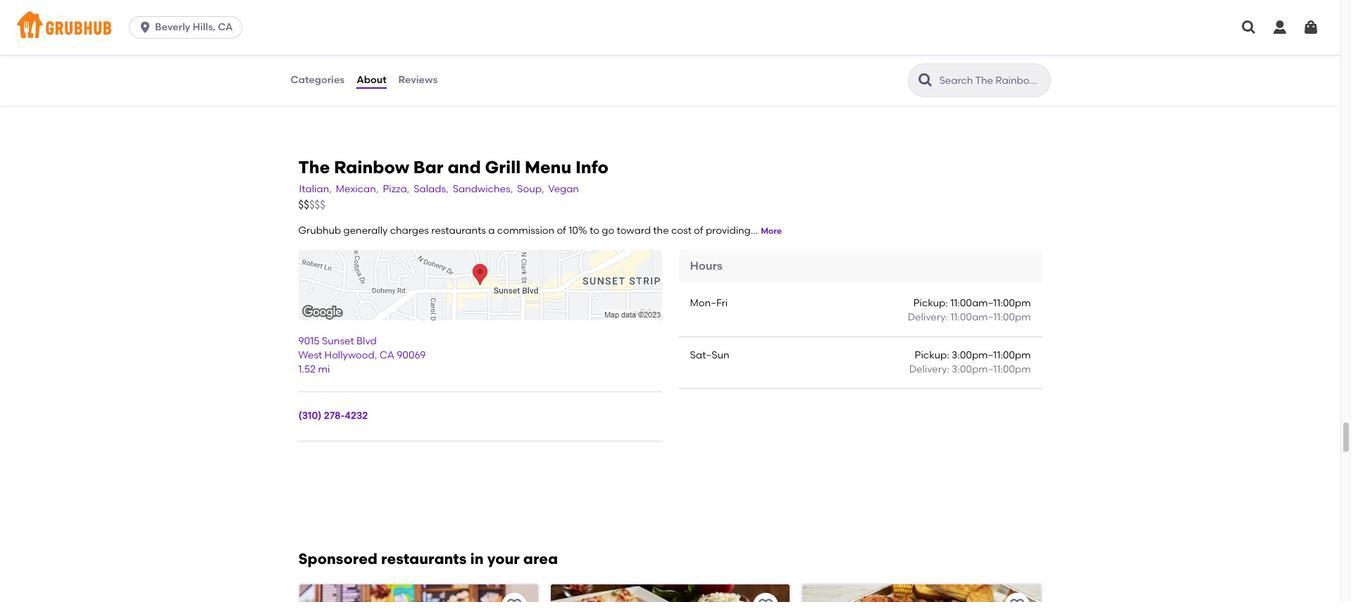 Task type: vqa. For each thing, say whether or not it's contained in the screenshot.
Panda Express
no



Task type: describe. For each thing, give the bounding box(es) containing it.
(310)
[[298, 410, 322, 422]]

save this restaurant button for ben & jerry's logo
[[502, 593, 527, 602]]

9015
[[298, 335, 320, 347]]

4232
[[345, 410, 368, 422]]

mexican,
[[336, 183, 379, 195]]

to
[[590, 225, 600, 237]]

save this restaurant button for bubba gump shrimp logo
[[1005, 593, 1030, 602]]

more
[[761, 226, 782, 236]]

grubhub generally charges restaurants a commission of 10% to go toward the cost of providing ... more
[[298, 225, 782, 237]]

more button
[[761, 226, 782, 238]]

about button
[[356, 55, 387, 106]]

salads,
[[414, 183, 449, 195]]

save this restaurant image for ben & jerry's logo's save this restaurant button
[[506, 597, 523, 602]]

mi
[[318, 364, 330, 376]]

area
[[523, 550, 558, 568]]

pickup: for 3:00pm–11:00pm
[[915, 349, 950, 361]]

commission
[[497, 225, 555, 237]]

sat–sun
[[690, 349, 730, 361]]

vegan
[[548, 183, 579, 195]]

italian, button
[[298, 182, 332, 198]]

10%
[[569, 225, 587, 237]]

toward
[[617, 225, 651, 237]]

bar
[[413, 157, 444, 178]]

sandwiches, button
[[452, 182, 514, 198]]

hours
[[690, 259, 723, 272]]

ben & jerry's logo image
[[299, 585, 538, 602]]

west
[[298, 350, 322, 362]]

,
[[375, 350, 377, 362]]

90069
[[397, 350, 426, 362]]

italian,
[[299, 183, 332, 195]]

pickup: for 11:00am–11:00pm
[[914, 297, 948, 309]]

bubba gump shrimp logo image
[[803, 585, 1042, 602]]

and
[[448, 157, 481, 178]]

2 of from the left
[[694, 225, 704, 237]]

2 3:00pm–11:00pm from the top
[[952, 364, 1031, 376]]

vegan button
[[548, 182, 580, 198]]

providing
[[706, 225, 751, 237]]

0 vertical spatial restaurants
[[431, 225, 486, 237]]

1 of from the left
[[557, 225, 566, 237]]

278-
[[324, 410, 345, 422]]

(310) 278-4232
[[298, 410, 368, 422]]

blvd
[[357, 335, 377, 347]]

svg image inside main navigation navigation
[[1272, 19, 1289, 36]]

save this restaurant image
[[758, 597, 774, 602]]

the
[[298, 157, 330, 178]]

beverly hills, ca button
[[129, 16, 248, 39]]

rainbow
[[334, 157, 409, 178]]

$$$$$
[[298, 198, 326, 211]]

salads, button
[[413, 182, 449, 198]]

1 vertical spatial restaurants
[[381, 550, 467, 568]]

save this restaurant image for save this restaurant button for bubba gump shrimp logo
[[1009, 597, 1026, 602]]

hollywood
[[325, 350, 375, 362]]

pickup: 3:00pm–11:00pm delivery: 3:00pm–11:00pm
[[909, 349, 1031, 376]]

about
[[357, 74, 387, 86]]

info
[[576, 157, 609, 178]]

beverly
[[155, 21, 190, 33]]

soup, button
[[517, 182, 545, 198]]

0 horizontal spatial svg image
[[703, 32, 720, 49]]

go
[[602, 225, 614, 237]]



Task type: locate. For each thing, give the bounding box(es) containing it.
search icon image
[[917, 72, 934, 89]]

Search The Rainbow Bar and Grill search field
[[938, 74, 1046, 87]]

restaurants left a
[[431, 225, 486, 237]]

1.52
[[298, 364, 316, 376]]

mon–fri
[[690, 297, 728, 309]]

pizza, button
[[382, 182, 410, 198]]

1 horizontal spatial save this restaurant image
[[1009, 597, 1026, 602]]

main navigation navigation
[[0, 0, 1341, 55]]

ca right ',' at the left bottom of page
[[380, 350, 394, 362]]

soup,
[[517, 183, 544, 195]]

cost
[[671, 225, 692, 237]]

svg image
[[1272, 19, 1289, 36], [703, 32, 720, 49]]

grill
[[485, 157, 521, 178]]

reviews button
[[398, 55, 438, 106]]

1 vertical spatial 3:00pm–11:00pm
[[952, 364, 1031, 376]]

of
[[557, 225, 566, 237], [694, 225, 704, 237]]

of left 10%
[[557, 225, 566, 237]]

categories button
[[290, 55, 345, 106]]

1 vertical spatial pickup:
[[915, 349, 950, 361]]

dinner
[[290, 54, 321, 66]]

0 vertical spatial pickup:
[[914, 297, 948, 309]]

ca inside 9015 sunset blvd west hollywood , ca 90069 1.52 mi
[[380, 350, 394, 362]]

restaurants
[[431, 225, 486, 237], [381, 550, 467, 568]]

3:00pm–11:00pm
[[952, 349, 1031, 361], [952, 364, 1031, 376]]

the rainbow bar and grill menu info
[[298, 157, 609, 178]]

pickup: inside pickup: 11:00am–11:00pm delivery: 11:00am–11:00pm
[[914, 297, 948, 309]]

menu
[[525, 157, 572, 178]]

1 save this restaurant button from the left
[[502, 593, 527, 602]]

0 horizontal spatial save this restaurant image
[[506, 597, 523, 602]]

ca inside beverly hills, ca button
[[218, 21, 233, 33]]

2 11:00am–11:00pm from the top
[[951, 312, 1031, 324]]

0 vertical spatial 3:00pm–11:00pm
[[952, 349, 1031, 361]]

charges
[[390, 225, 429, 237]]

save this restaurant image
[[506, 597, 523, 602], [1009, 597, 1026, 602]]

grubhub
[[298, 225, 341, 237]]

0 vertical spatial 11:00am–11:00pm
[[951, 297, 1031, 309]]

svg image
[[1241, 19, 1258, 36], [1303, 19, 1320, 36], [138, 20, 152, 35], [1018, 32, 1035, 49]]

the
[[653, 225, 669, 237]]

side
[[324, 54, 344, 66]]

generally
[[344, 225, 388, 237]]

save this restaurant button
[[502, 593, 527, 602], [753, 593, 779, 602], [1005, 593, 1030, 602]]

delivery: inside pickup: 11:00am–11:00pm delivery: 11:00am–11:00pm
[[908, 312, 948, 324]]

0 horizontal spatial of
[[557, 225, 566, 237]]

1 11:00am–11:00pm from the top
[[951, 297, 1031, 309]]

1 horizontal spatial of
[[694, 225, 704, 237]]

1 3:00pm–11:00pm from the top
[[952, 349, 1031, 361]]

categories
[[291, 74, 345, 86]]

...
[[751, 225, 758, 237]]

of right the cost
[[694, 225, 704, 237]]

$$
[[298, 198, 309, 211]]

sponsored
[[298, 550, 378, 568]]

2 save this restaurant button from the left
[[753, 593, 779, 602]]

in
[[470, 550, 484, 568]]

save this restaurant button for the "bj's restaurant & brewhouse logo"
[[753, 593, 779, 602]]

sponsored restaurants in your area
[[298, 550, 558, 568]]

pickup: 11:00am–11:00pm delivery: 11:00am–11:00pm
[[908, 297, 1031, 324]]

orders
[[290, 69, 323, 81]]

a
[[488, 225, 495, 237]]

delivery: for pickup: 11:00am–11:00pm delivery: 11:00am–11:00pm
[[908, 312, 948, 324]]

2 save this restaurant image from the left
[[1009, 597, 1026, 602]]

svg image inside beverly hills, ca button
[[138, 20, 152, 35]]

9015 sunset blvd west hollywood , ca 90069 1.52 mi
[[298, 335, 426, 376]]

your
[[487, 550, 520, 568]]

italian, mexican, pizza, salads, sandwiches, soup, vegan
[[299, 183, 579, 195]]

11:00am–11:00pm
[[951, 297, 1031, 309], [951, 312, 1031, 324]]

1 vertical spatial ca
[[380, 350, 394, 362]]

bj's restaurant & brewhouse logo image
[[551, 585, 790, 602]]

0 vertical spatial delivery:
[[908, 312, 948, 324]]

1 save this restaurant image from the left
[[506, 597, 523, 602]]

0 horizontal spatial ca
[[218, 21, 233, 33]]

0 horizontal spatial save this restaurant button
[[502, 593, 527, 602]]

reviews
[[398, 74, 438, 86]]

3 save this restaurant button from the left
[[1005, 593, 1030, 602]]

pickup:
[[914, 297, 948, 309], [915, 349, 950, 361]]

mexican, button
[[335, 182, 379, 198]]

restaurants up ben & jerry's logo
[[381, 550, 467, 568]]

dinner side orders
[[290, 54, 344, 81]]

(310) 278-4232 button
[[298, 410, 368, 424]]

delivery: inside pickup: 3:00pm–11:00pm delivery: 3:00pm–11:00pm
[[909, 364, 950, 376]]

delivery:
[[908, 312, 948, 324], [909, 364, 950, 376]]

1 horizontal spatial save this restaurant button
[[753, 593, 779, 602]]

1 horizontal spatial svg image
[[1272, 19, 1289, 36]]

sunset
[[322, 335, 354, 347]]

1 horizontal spatial ca
[[380, 350, 394, 362]]

pickup: inside pickup: 3:00pm–11:00pm delivery: 3:00pm–11:00pm
[[915, 349, 950, 361]]

ca
[[218, 21, 233, 33], [380, 350, 394, 362]]

1 vertical spatial 11:00am–11:00pm
[[951, 312, 1031, 324]]

2 horizontal spatial save this restaurant button
[[1005, 593, 1030, 602]]

beverly hills, ca
[[155, 21, 233, 33]]

1 vertical spatial delivery:
[[909, 364, 950, 376]]

pizza,
[[383, 183, 410, 195]]

delivery: for pickup: 3:00pm–11:00pm delivery: 3:00pm–11:00pm
[[909, 364, 950, 376]]

0 vertical spatial ca
[[218, 21, 233, 33]]

sandwiches,
[[453, 183, 513, 195]]

ca right hills,
[[218, 21, 233, 33]]

hills,
[[193, 21, 216, 33]]



